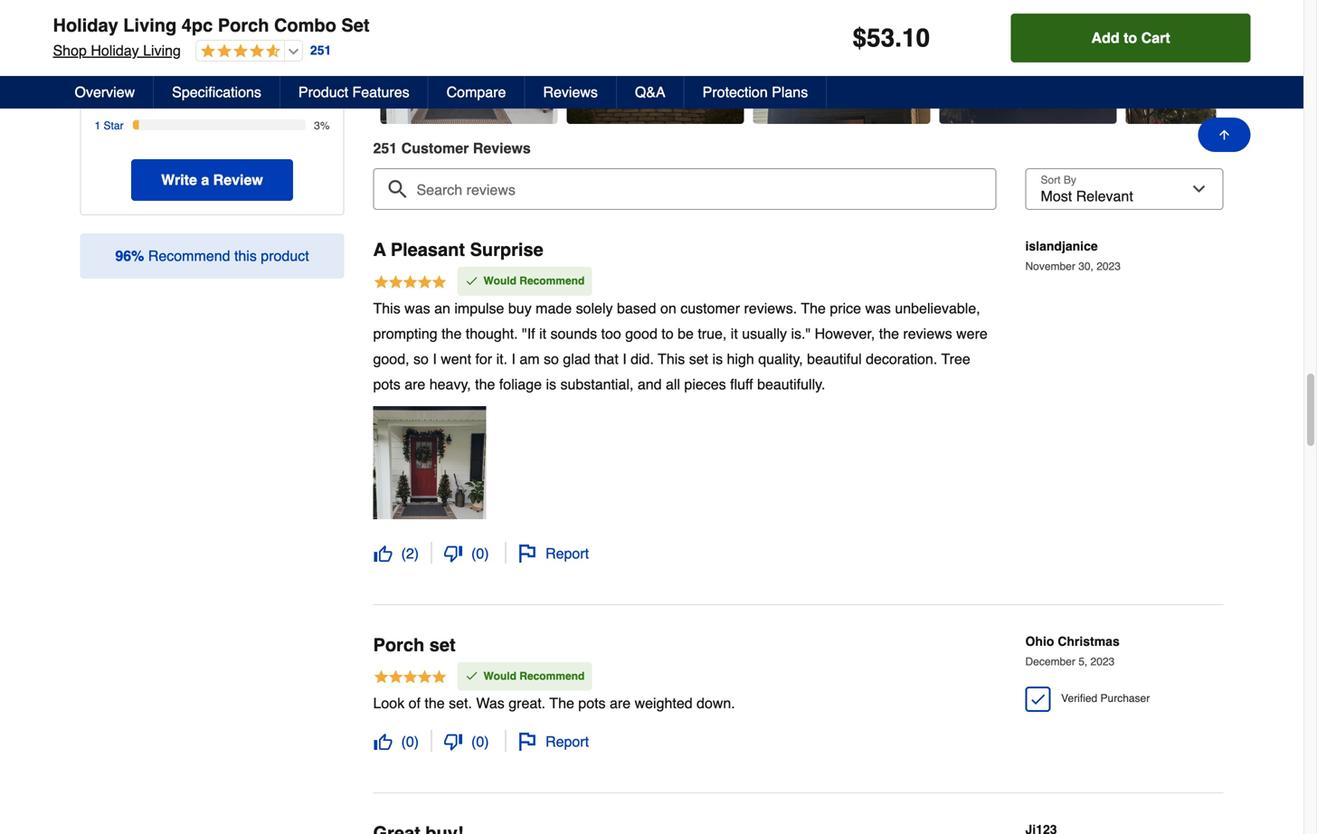 Task type: describe. For each thing, give the bounding box(es) containing it.
$ 53 . 10
[[853, 24, 930, 52]]

1 vertical spatial is
[[546, 376, 556, 392]]

quality,
[[758, 350, 803, 367]]

0 for ( 2 )
[[476, 545, 484, 562]]

4
[[95, 54, 101, 67]]

compare button
[[428, 76, 525, 109]]

pieces
[[684, 376, 726, 392]]

report button for ( 2 )
[[517, 543, 590, 564]]

pleasant
[[391, 239, 465, 260]]

it.
[[496, 350, 508, 367]]

the inside this was an impulse buy made solely based on customer reviews. the price was unbelievable, prompting the thought. "if it sounds too good to be true, it usually is." however, the reviews were good, so i went for it. i am so glad that i did. this set is high quality, beautiful decoration. tree pots are heavy, the foliage is substantial, and all pieces fluff beautifully.
[[801, 300, 826, 316]]

write a review button
[[131, 159, 293, 201]]

to inside 'button'
[[1124, 29, 1137, 46]]

5 stars image for pleasant
[[373, 273, 447, 293]]

cart
[[1141, 29, 1170, 46]]

4 star
[[95, 54, 124, 67]]

add to cart
[[1091, 29, 1170, 46]]

0 vertical spatial porch
[[218, 15, 269, 36]]

reviews button
[[525, 76, 617, 109]]

all
[[666, 376, 680, 392]]

beautiful
[[807, 350, 862, 367]]

thought.
[[466, 325, 518, 342]]

recommend for porch set
[[519, 670, 585, 682]]

customer
[[401, 140, 469, 157]]

https://photos us.bazaarvoice.com/photo/2/cghvdg86bg93zxm/7e82df84 f0a7 53fe 88f0 db39c8ad16db image
[[373, 406, 486, 519]]

.
[[895, 24, 902, 52]]

beautifully.
[[757, 376, 825, 392]]

customer
[[680, 300, 740, 316]]

$
[[853, 24, 867, 52]]

good,
[[373, 350, 409, 367]]

would recommend for a pleasant surprise
[[484, 275, 585, 287]]

251 for 251 customer review s
[[373, 140, 397, 157]]

s
[[523, 140, 531, 157]]

holiday living 4pc porch combo set
[[53, 15, 370, 36]]

flag image for ( 0 )
[[518, 733, 536, 751]]

17%
[[308, 54, 330, 67]]

2023 inside the islandjanice november 30, 2023
[[1097, 260, 1121, 273]]

arrow up image
[[1217, 128, 1232, 142]]

1 horizontal spatial porch
[[373, 634, 424, 655]]

substantial,
[[560, 376, 634, 392]]

0 horizontal spatial this
[[373, 300, 400, 316]]

1 i from the left
[[433, 350, 437, 367]]

however,
[[815, 325, 875, 342]]

96
[[115, 248, 131, 264]]

december
[[1025, 655, 1075, 668]]

to inside this was an impulse buy made solely based on customer reviews. the price was unbelievable, prompting the thought. "if it sounds too good to be true, it usually is." however, the reviews were good, so i went for it. i am so glad that i did. this set is high quality, beautiful decoration. tree pots are heavy, the foliage is substantial, and all pieces fluff beautifully.
[[662, 325, 674, 342]]

2 so from the left
[[544, 350, 559, 367]]

true,
[[698, 325, 727, 342]]

add
[[1091, 29, 1120, 46]]

protection plans button
[[684, 76, 827, 109]]

1 vertical spatial are
[[610, 695, 631, 711]]

shop holiday living
[[53, 42, 181, 59]]

reviews
[[903, 325, 952, 342]]

tree
[[941, 350, 970, 367]]

on
[[660, 300, 676, 316]]

foliage
[[499, 376, 542, 392]]

5 stars image for set
[[373, 669, 447, 688]]

0 vertical spatial holiday
[[53, 15, 118, 36]]

the up went
[[442, 325, 462, 342]]

down.
[[697, 695, 735, 711]]

recommend for a pleasant surprise
[[519, 275, 585, 287]]

( 0 ) for ( 0 )
[[471, 733, 489, 750]]

christmas
[[1058, 634, 1120, 648]]

reviews
[[543, 84, 598, 100]]

ohio
[[1025, 634, 1054, 648]]

an
[[434, 300, 450, 316]]

islandjanice
[[1025, 239, 1098, 253]]

q&a button
[[617, 76, 684, 109]]

would recommend for porch set
[[484, 670, 585, 682]]

) for thumb down icon
[[484, 545, 489, 562]]

5 star
[[95, 33, 124, 45]]

was
[[476, 695, 505, 711]]

the right of
[[425, 695, 445, 711]]

3 uploaded image image from the left
[[1126, 26, 1303, 44]]

%
[[131, 248, 144, 264]]

star for 2 star
[[104, 98, 124, 110]]

1 star
[[95, 120, 124, 132]]

5,
[[1078, 655, 1088, 668]]

10
[[902, 24, 930, 52]]

checkmark image for ohio christmas
[[1029, 690, 1047, 708]]

are inside this was an impulse buy made solely based on customer reviews. the price was unbelievable, prompting the thought. "if it sounds too good to be true, it usually is." however, the reviews were good, so i went for it. i am so glad that i did. this set is high quality, beautiful decoration. tree pots are heavy, the foliage is substantial, and all pieces fluff beautifully.
[[405, 376, 425, 392]]

4pc
[[182, 15, 213, 36]]

good
[[625, 325, 658, 342]]

5%
[[314, 76, 330, 89]]

high
[[727, 350, 754, 367]]

1 vertical spatial the
[[549, 695, 574, 711]]

of
[[409, 695, 421, 711]]

were
[[956, 325, 988, 342]]

1 so from the left
[[413, 350, 429, 367]]

1 uploaded image image from the left
[[753, 26, 930, 44]]

islandjanice november 30, 2023
[[1025, 239, 1121, 273]]

impulse
[[454, 300, 504, 316]]

3
[[95, 76, 101, 89]]

glad
[[563, 350, 590, 367]]

251 for 251
[[310, 43, 331, 58]]

1 it from the left
[[539, 325, 546, 342]]

pots inside this was an impulse buy made solely based on customer reviews. the price was unbelievable, prompting the thought. "if it sounds too good to be true, it usually is." however, the reviews were good, so i went for it. i am so glad that i did. this set is high quality, beautiful decoration. tree pots are heavy, the foliage is substantial, and all pieces fluff beautifully.
[[373, 376, 401, 392]]

the up decoration.
[[879, 325, 899, 342]]

thumb up image
[[374, 733, 392, 751]]

star for 3 star
[[104, 76, 124, 89]]

1 horizontal spatial 2
[[406, 545, 414, 562]]

2 uploaded image image from the left
[[939, 26, 1117, 44]]

( for thumb down icon
[[471, 545, 476, 562]]

surprise
[[470, 239, 543, 260]]

1 vertical spatial set
[[429, 634, 456, 655]]

) for thumb up image
[[414, 545, 419, 562]]

a
[[201, 172, 209, 188]]

0 vertical spatial is
[[712, 350, 723, 367]]

5
[[95, 33, 101, 45]]

checkmark image
[[465, 273, 479, 288]]

ohio christmas december 5, 2023
[[1025, 634, 1120, 668]]

look of the set. was great.  the pots are weighted down.
[[373, 695, 735, 711]]

set inside this was an impulse buy made solely based on customer reviews. the price was unbelievable, prompting the thought. "if it sounds too good to be true, it usually is." however, the reviews were good, so i went for it. i am so glad that i did. this set is high quality, beautiful decoration. tree pots are heavy, the foliage is substantial, and all pieces fluff beautifully.
[[689, 350, 708, 367]]

shop
[[53, 42, 87, 59]]

1 vertical spatial holiday
[[91, 42, 139, 59]]

( 2 )
[[401, 545, 419, 562]]

2 star
[[95, 98, 124, 110]]

0 right thumb up icon
[[406, 733, 414, 750]]

verified
[[1061, 692, 1097, 705]]



Task type: vqa. For each thing, say whether or not it's contained in the screenshot.


Task type: locate. For each thing, give the bounding box(es) containing it.
checkmark image for porch set
[[465, 669, 479, 683]]

0 vertical spatial 2
[[95, 98, 101, 110]]

2 star from the top
[[104, 54, 124, 67]]

review right a
[[213, 172, 263, 188]]

) for thumb down image
[[484, 733, 489, 750]]

pots down good, at the left of the page
[[373, 376, 401, 392]]

0 vertical spatial report button
[[517, 543, 590, 564]]

compare
[[447, 84, 506, 100]]

set up set.
[[429, 634, 456, 655]]

am
[[520, 350, 540, 367]]

1 star from the top
[[104, 33, 124, 45]]

0 vertical spatial checkmark image
[[465, 669, 479, 683]]

0 horizontal spatial the
[[549, 695, 574, 711]]

star for 1 star
[[104, 120, 124, 132]]

flag image right thumb down icon
[[518, 544, 536, 563]]

1 horizontal spatial i
[[512, 350, 516, 367]]

( 0 ) right thumb up icon
[[401, 733, 419, 750]]

1 horizontal spatial so
[[544, 350, 559, 367]]

the up the is."
[[801, 300, 826, 316]]

1 vertical spatial report button
[[517, 731, 590, 752]]

1 report button from the top
[[517, 543, 590, 564]]

1 would from the top
[[484, 275, 516, 287]]

1 horizontal spatial are
[[610, 695, 631, 711]]

5 stars image
[[373, 273, 447, 293], [373, 669, 447, 688]]

fluff
[[730, 376, 753, 392]]

1 horizontal spatial set
[[689, 350, 708, 367]]

recommend right the %
[[148, 248, 230, 264]]

report for ( 2 )
[[546, 545, 589, 562]]

be
[[678, 325, 694, 342]]

buy
[[508, 300, 532, 316]]

1 horizontal spatial the
[[801, 300, 826, 316]]

4.6 stars image
[[196, 43, 280, 60]]

0 horizontal spatial pots
[[373, 376, 401, 392]]

combo
[[274, 15, 336, 36]]

i right it.
[[512, 350, 516, 367]]

product features button
[[280, 76, 428, 109]]

0 right thumb down icon
[[476, 545, 484, 562]]

0 horizontal spatial checkmark image
[[465, 669, 479, 683]]

2 up 1
[[95, 98, 101, 110]]

protection
[[703, 84, 768, 100]]

3 i from the left
[[623, 350, 627, 367]]

the
[[442, 325, 462, 342], [879, 325, 899, 342], [475, 376, 495, 392], [425, 695, 445, 711]]

) for thumb up icon
[[414, 733, 419, 750]]

to left be
[[662, 325, 674, 342]]

30,
[[1078, 260, 1094, 273]]

this
[[373, 300, 400, 316], [658, 350, 685, 367]]

0 horizontal spatial review
[[213, 172, 263, 188]]

( 0 ) for ( 2 )
[[471, 545, 489, 562]]

( 0 ) right thumb down icon
[[471, 545, 489, 562]]

so right good, at the left of the page
[[413, 350, 429, 367]]

star right 3
[[104, 76, 124, 89]]

specifications
[[172, 84, 261, 100]]

1 vertical spatial would recommend
[[484, 670, 585, 682]]

recommend up look of the set. was great.  the pots are weighted down.
[[519, 670, 585, 682]]

0 vertical spatial 2023
[[1097, 260, 1121, 273]]

0 vertical spatial to
[[1124, 29, 1137, 46]]

based
[[617, 300, 656, 316]]

5 star from the top
[[104, 120, 124, 132]]

1 would recommend from the top
[[484, 275, 585, 287]]

recommend up the made
[[519, 275, 585, 287]]

thumb down image
[[444, 733, 462, 751]]

would recommend up great.
[[484, 670, 585, 682]]

0 vertical spatial living
[[123, 15, 177, 36]]

2 would recommend from the top
[[484, 670, 585, 682]]

specifications button
[[154, 76, 280, 109]]

1 vertical spatial would
[[484, 670, 516, 682]]

living up shop holiday living
[[123, 15, 177, 36]]

1 horizontal spatial to
[[1124, 29, 1137, 46]]

2023 right 5,
[[1091, 655, 1115, 668]]

0 vertical spatial review
[[473, 140, 523, 157]]

2 right thumb up image
[[406, 545, 414, 562]]

to right add
[[1124, 29, 1137, 46]]

porch up look
[[373, 634, 424, 655]]

star right 4
[[104, 54, 124, 67]]

1 vertical spatial 2023
[[1091, 655, 1115, 668]]

251 down combo
[[310, 43, 331, 58]]

2 i from the left
[[512, 350, 516, 367]]

is left high
[[712, 350, 723, 367]]

star for 5 star
[[104, 33, 124, 45]]

are down good, at the left of the page
[[405, 376, 425, 392]]

0 horizontal spatial so
[[413, 350, 429, 367]]

would for pleasant
[[484, 275, 516, 287]]

did.
[[631, 350, 654, 367]]

product
[[298, 84, 348, 100]]

this up all
[[658, 350, 685, 367]]

2 flag image from the top
[[518, 733, 536, 751]]

5 stars image down pleasant
[[373, 273, 447, 293]]

( for thumb up image
[[401, 545, 406, 562]]

that
[[594, 350, 619, 367]]

is
[[712, 350, 723, 367], [546, 376, 556, 392]]

1 5 stars image from the top
[[373, 273, 447, 293]]

a
[[373, 239, 386, 260]]

0 vertical spatial report
[[546, 545, 589, 562]]

uploaded image image
[[753, 26, 930, 44], [939, 26, 1117, 44], [1126, 26, 1303, 44]]

0 vertical spatial would recommend
[[484, 275, 585, 287]]

it right true,
[[731, 325, 738, 342]]

1 vertical spatial living
[[143, 42, 181, 59]]

2023
[[1097, 260, 1121, 273], [1091, 655, 1115, 668]]

checkmark image up set.
[[465, 669, 479, 683]]

was left an
[[405, 300, 430, 316]]

purchaser
[[1100, 692, 1150, 705]]

prompting
[[373, 325, 438, 342]]

2023 right 30,
[[1097, 260, 1121, 273]]

0 vertical spatial the
[[801, 300, 826, 316]]

2 report from the top
[[546, 733, 589, 750]]

1 vertical spatial flag image
[[518, 733, 536, 751]]

0 vertical spatial 5 stars image
[[373, 273, 447, 293]]

was
[[405, 300, 430, 316], [865, 300, 891, 316]]

2 report button from the top
[[517, 731, 590, 752]]

report for ( 0 )
[[546, 733, 589, 750]]

2 it from the left
[[731, 325, 738, 342]]

product
[[261, 248, 309, 264]]

(
[[401, 545, 406, 562], [471, 545, 476, 562], [401, 733, 406, 750], [471, 733, 476, 750]]

set.
[[449, 695, 472, 711]]

set up "pieces"
[[689, 350, 708, 367]]

a pleasant surprise
[[373, 239, 543, 260]]

overview button
[[57, 76, 154, 109]]

would for set
[[484, 670, 516, 682]]

0 vertical spatial 251
[[310, 43, 331, 58]]

5 stars image up of
[[373, 669, 447, 688]]

1 report from the top
[[546, 545, 589, 562]]

1 horizontal spatial pots
[[578, 695, 606, 711]]

would recommend
[[484, 275, 585, 287], [484, 670, 585, 682]]

unbelievable,
[[895, 300, 980, 316]]

it right "if
[[539, 325, 546, 342]]

0 horizontal spatial is
[[546, 376, 556, 392]]

0 for ( 0 )
[[476, 733, 484, 750]]

flag image
[[518, 544, 536, 563], [518, 733, 536, 751]]

0 horizontal spatial it
[[539, 325, 546, 342]]

review down "compare" button
[[473, 140, 523, 157]]

1 vertical spatial porch
[[373, 634, 424, 655]]

1 was from the left
[[405, 300, 430, 316]]

( for thumb down image
[[471, 733, 476, 750]]

( right thumb down icon
[[471, 545, 476, 562]]

1 horizontal spatial was
[[865, 300, 891, 316]]

3 star from the top
[[104, 76, 124, 89]]

are left weighted
[[610, 695, 631, 711]]

2 vertical spatial recommend
[[519, 670, 585, 682]]

checkmark image down 'december'
[[1029, 690, 1047, 708]]

0 horizontal spatial 251
[[310, 43, 331, 58]]

0 vertical spatial set
[[689, 350, 708, 367]]

( for thumb up icon
[[401, 733, 406, 750]]

is right foliage
[[546, 376, 556, 392]]

are
[[405, 376, 425, 392], [610, 695, 631, 711]]

report
[[546, 545, 589, 562], [546, 733, 589, 750]]

was right price
[[865, 300, 891, 316]]

) right thumb down image
[[484, 733, 489, 750]]

1 vertical spatial this
[[658, 350, 685, 367]]

porch up 4.6 stars image
[[218, 15, 269, 36]]

1 horizontal spatial is
[[712, 350, 723, 367]]

and
[[638, 376, 662, 392]]

Search reviews text field
[[380, 168, 989, 199]]

set
[[689, 350, 708, 367], [429, 634, 456, 655]]

add to cart button
[[1011, 14, 1251, 62]]

1 horizontal spatial it
[[731, 325, 738, 342]]

report button for ( 0 )
[[517, 731, 590, 752]]

weighted
[[635, 695, 693, 711]]

1 vertical spatial to
[[662, 325, 674, 342]]

2 was from the left
[[865, 300, 891, 316]]

star right "5"
[[104, 33, 124, 45]]

1 horizontal spatial checkmark image
[[1029, 690, 1047, 708]]

0 horizontal spatial 2
[[95, 98, 101, 110]]

1 flag image from the top
[[518, 544, 536, 563]]

usually
[[742, 325, 787, 342]]

( right thumb up icon
[[401, 733, 406, 750]]

is."
[[791, 325, 811, 342]]

2
[[95, 98, 101, 110], [406, 545, 414, 562]]

) right thumb up image
[[414, 545, 419, 562]]

too
[[601, 325, 621, 342]]

( 0 ) right thumb down image
[[471, 733, 489, 750]]

protection plans
[[703, 84, 808, 100]]

1 vertical spatial review
[[213, 172, 263, 188]]

it
[[539, 325, 546, 342], [731, 325, 738, 342]]

set
[[341, 15, 370, 36]]

i left did.
[[623, 350, 627, 367]]

this up prompting at the top left
[[373, 300, 400, 316]]

thumb down image
[[444, 544, 462, 563]]

sounds
[[550, 325, 597, 342]]

1 vertical spatial 251
[[373, 140, 397, 157]]

went
[[441, 350, 471, 367]]

) right thumb up icon
[[414, 733, 419, 750]]

0 vertical spatial flag image
[[518, 544, 536, 563]]

0 vertical spatial are
[[405, 376, 425, 392]]

heavy,
[[429, 376, 471, 392]]

features
[[352, 84, 409, 100]]

0 horizontal spatial are
[[405, 376, 425, 392]]

would up was
[[484, 670, 516, 682]]

this was an impulse buy made solely based on customer reviews. the price was unbelievable, prompting the thought. "if it sounds too good to be true, it usually is." however, the reviews were good, so i went for it. i am so glad that i did. this set is high quality, beautiful decoration. tree pots are heavy, the foliage is substantial, and all pieces fluff beautifully.
[[373, 300, 988, 392]]

write
[[161, 172, 197, 188]]

0 horizontal spatial uploaded image image
[[753, 26, 930, 44]]

would recommend up buy
[[484, 275, 585, 287]]

the right great.
[[549, 695, 574, 711]]

1 horizontal spatial this
[[658, 350, 685, 367]]

would right checkmark icon
[[484, 275, 516, 287]]

porch set
[[373, 634, 456, 655]]

4 star from the top
[[104, 98, 124, 110]]

1 horizontal spatial 251
[[373, 140, 397, 157]]

1 horizontal spatial review
[[473, 140, 523, 157]]

review inside 'button'
[[213, 172, 263, 188]]

the down for
[[475, 376, 495, 392]]

1 vertical spatial report
[[546, 733, 589, 750]]

verified purchaser
[[1055, 692, 1150, 705]]

96 % recommend this product
[[115, 248, 309, 264]]

0 horizontal spatial was
[[405, 300, 430, 316]]

1 vertical spatial checkmark image
[[1029, 690, 1047, 708]]

1 vertical spatial 5 stars image
[[373, 669, 447, 688]]

for
[[475, 350, 492, 367]]

2 would from the top
[[484, 670, 516, 682]]

product features
[[298, 84, 409, 100]]

0 vertical spatial would
[[484, 275, 516, 287]]

living right 4 star at the left top of page
[[143, 42, 181, 59]]

2 horizontal spatial i
[[623, 350, 627, 367]]

53
[[867, 24, 895, 52]]

overview
[[75, 84, 135, 100]]

2%
[[314, 98, 330, 110]]

great.
[[509, 695, 546, 711]]

flag image down great.
[[518, 733, 536, 751]]

november
[[1025, 260, 1075, 273]]

( right thumb up image
[[401, 545, 406, 562]]

0 horizontal spatial to
[[662, 325, 674, 342]]

checkmark image
[[465, 669, 479, 683], [1029, 690, 1047, 708]]

0 right thumb down image
[[476, 733, 484, 750]]

made
[[536, 300, 572, 316]]

0 vertical spatial recommend
[[148, 248, 230, 264]]

251 customer review s
[[373, 140, 531, 157]]

3 star
[[95, 76, 124, 89]]

pots right great.
[[578, 695, 606, 711]]

review for a
[[213, 172, 263, 188]]

0 horizontal spatial porch
[[218, 15, 269, 36]]

i left went
[[433, 350, 437, 367]]

0 vertical spatial this
[[373, 300, 400, 316]]

thumb up image
[[374, 544, 392, 563]]

( right thumb down image
[[471, 733, 476, 750]]

2023 inside ohio christmas december 5, 2023
[[1091, 655, 1115, 668]]

2 horizontal spatial uploaded image image
[[1126, 26, 1303, 44]]

0
[[476, 545, 484, 562], [406, 733, 414, 750], [476, 733, 484, 750]]

review for customer
[[473, 140, 523, 157]]

star for 4 star
[[104, 54, 124, 67]]

1 vertical spatial recommend
[[519, 275, 585, 287]]

porch
[[218, 15, 269, 36], [373, 634, 424, 655]]

so right am
[[544, 350, 559, 367]]

73%
[[308, 33, 330, 45]]

decoration.
[[866, 350, 937, 367]]

report button
[[517, 543, 590, 564], [517, 731, 590, 752]]

0 horizontal spatial i
[[433, 350, 437, 367]]

1 vertical spatial pots
[[578, 695, 606, 711]]

251 left customer
[[373, 140, 397, 157]]

)
[[414, 545, 419, 562], [484, 545, 489, 562], [414, 733, 419, 750], [484, 733, 489, 750]]

plans
[[772, 84, 808, 100]]

look
[[373, 695, 405, 711]]

q&a
[[635, 84, 666, 100]]

star up "1 star"
[[104, 98, 124, 110]]

1 horizontal spatial uploaded image image
[[939, 26, 1117, 44]]

1 vertical spatial 2
[[406, 545, 414, 562]]

flag image for ( 2 )
[[518, 544, 536, 563]]

2 5 stars image from the top
[[373, 669, 447, 688]]

) right thumb down icon
[[484, 545, 489, 562]]

star right 1
[[104, 120, 124, 132]]

0 horizontal spatial set
[[429, 634, 456, 655]]

0 vertical spatial pots
[[373, 376, 401, 392]]



